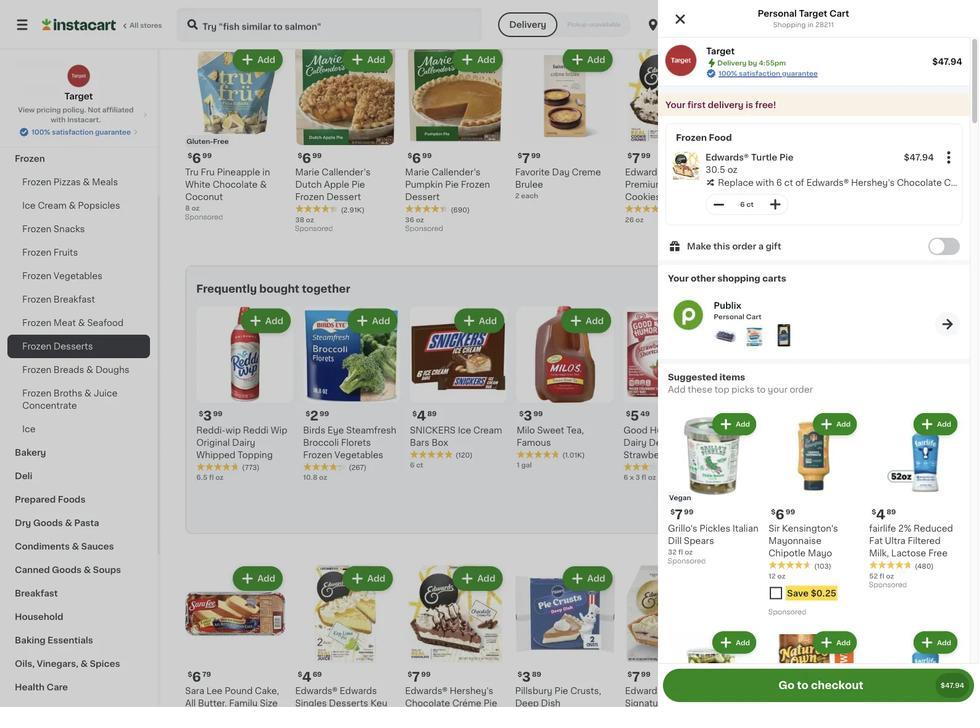 Task type: describe. For each thing, give the bounding box(es) containing it.
spices
[[90, 660, 120, 668]]

99 for milo sweet tea, famous
[[534, 410, 543, 417]]

26 oz
[[626, 216, 644, 223]]

4 for coffee
[[738, 409, 747, 422]]

with inside view pricing policy. not affiliated with instacart.
[[51, 116, 66, 123]]

all stores
[[130, 22, 162, 29]]

ice for ice
[[22, 425, 36, 434]]

sponsored badge image down save
[[769, 609, 807, 616]]

edwards® edwards singles desserts ke
[[295, 687, 388, 707]]

0 vertical spatial all
[[130, 22, 139, 29]]

1 vertical spatial target
[[707, 47, 735, 56]]

go to cart image
[[941, 317, 956, 332]]

$ inside $ 2 99
[[306, 410, 310, 417]]

this
[[714, 242, 731, 251]]

$ 6 99 for sir kensington's mayonnaise chipotle mayo
[[772, 508, 796, 521]]

dairy & eggs
[[15, 61, 73, 69]]

pound
[[225, 687, 253, 696]]

prepared foods
[[15, 495, 86, 504]]

ice for ice cream & popsicles
[[22, 201, 36, 210]]

increment quantity of edwards® turtle pie image inside product group
[[924, 52, 938, 67]]

6 down snickers
[[410, 462, 415, 468]]

1 vertical spatial pillsbury pie crusts, deep dish
[[516, 687, 602, 707]]

goods for canned
[[52, 566, 82, 575]]

$ 4 89 for 2
[[413, 409, 437, 422]]

6 up dutch
[[302, 152, 311, 165]]

1 vertical spatial to
[[798, 681, 809, 691]]

in for tru fru pineapple in white chocolate & coconut 8 oz
[[263, 168, 270, 177]]

& up frozen desserts link
[[78, 319, 85, 327]]

sir kensington's mayonnaise chipotle mayo
[[769, 525, 839, 558]]

0 horizontal spatial delivery by 4:55pm
[[718, 60, 787, 66]]

& left "meals"
[[83, 178, 90, 187]]

billingsley
[[687, 20, 736, 29]]

desserts for 7
[[667, 180, 706, 189]]

1 vertical spatial crusts,
[[571, 687, 602, 696]]

dessert inside 'good humor frozen dairy dessert bars strawberry shortcake'
[[649, 438, 684, 447]]

2 vertical spatial target
[[65, 92, 93, 101]]

chunks
[[846, 699, 878, 707]]

99 for edwards® edwards signature chees
[[642, 671, 651, 678]]

& left spices
[[81, 660, 88, 668]]

1 horizontal spatial 36 oz
[[405, 216, 424, 223]]

0 vertical spatial satisfaction
[[740, 70, 781, 77]]

fl for 6.84
[[643, 15, 648, 22]]

8 inside 8 oz many in stock
[[838, 474, 842, 481]]

nestle
[[787, 426, 816, 435]]

79 for 6
[[203, 671, 211, 678]]

$7.99 element
[[846, 150, 946, 166]]

chocolate inside edwards® hershey's chocolate créme pie
[[405, 699, 450, 707]]

4 for edwards®
[[302, 671, 312, 684]]

marie for marie callender's pumpkin pie frozen dessert
[[405, 168, 430, 177]]

1 vertical spatial ct
[[747, 201, 754, 208]]

whipped inside reddi-wip reddi wip original dairy whipped topping
[[196, 451, 236, 459]]

breakfast link
[[7, 582, 150, 605]]

1 horizontal spatial (690)
[[451, 206, 470, 213]]

cake,
[[255, 687, 279, 696]]

$ 4 99
[[733, 409, 758, 422]]

foods
[[58, 495, 86, 504]]

fl inside grillo's pickles italian dill spears 32 fl oz
[[679, 549, 684, 556]]

add inside suggested items add these top picks to your order
[[668, 386, 686, 394]]

decrement quantity of edwards® turtle pie image
[[712, 197, 727, 212]]

spend $32, save $5
[[841, 427, 910, 434]]

favorite day creme brulee 2 each
[[516, 168, 601, 199]]

36 for (115)
[[516, 27, 525, 33]]

gluten- for tru fru pineapple in white chocolate 
[[737, 657, 764, 664]]

x
[[630, 474, 634, 481]]

fru for tru fru pineapple in white chocolate 
[[751, 687, 765, 696]]

pie inside edwards® edwards premium desserts cookies and crème pie
[[626, 205, 639, 214]]

3 for oz
[[743, 152, 751, 165]]

& left the soups
[[84, 566, 91, 575]]

premium
[[626, 180, 664, 189]]

fl for 32
[[741, 474, 746, 481]]

créme inside edwards® hershey's chocolate créme pie
[[453, 699, 482, 707]]

6 up sir
[[776, 508, 785, 521]]

& right breads
[[86, 366, 93, 374]]

sponsored badge image for grillo's pickles italian dill spears
[[668, 558, 706, 565]]

sponsored badge image for marie callender's pumpkin pie frozen dessert
[[405, 225, 443, 232]]

pineapple for tru fru pineapple in white chocolate & coconut 8 oz
[[217, 168, 260, 177]]

0 vertical spatial crusts,
[[791, 168, 822, 177]]

5 for good
[[631, 409, 640, 422]]

together
[[302, 283, 351, 294]]

$ inside $ 6 79
[[188, 671, 192, 678]]

frozen snacks link
[[7, 217, 150, 241]]

hershey's inside product group
[[852, 178, 895, 187]]

& left pasta at bottom left
[[65, 519, 72, 528]]

36 oz for (115)
[[516, 27, 534, 33]]

oz inside 'tru fru pineapple in white chocolate & coconut 8 oz'
[[192, 205, 200, 211]]

(103)
[[815, 563, 832, 570]]

your for your first delivery is free!
[[666, 101, 686, 109]]

tru for tru fru pineapple in white chocolate & coconut 8 oz
[[185, 168, 199, 177]]

100% inside button
[[32, 129, 50, 136]]

order inside suggested items add these top picks to your order
[[790, 386, 814, 394]]

0 vertical spatial seafood
[[49, 108, 87, 116]]

frozen breads & doughs link
[[7, 358, 150, 382]]

89 for (480)
[[887, 509, 897, 516]]

whipped inside cool whip original whipped topping
[[838, 451, 877, 459]]

instacart logo image
[[42, 17, 116, 32]]

& right view
[[40, 108, 47, 116]]

$ 7 99 for grillo's pickles italian dill spears
[[671, 508, 694, 521]]

5 for ben
[[853, 671, 861, 684]]

3 for gal
[[524, 409, 533, 422]]

prepared
[[15, 495, 56, 504]]

$ 7 99 for favorite day creme brulee
[[518, 152, 541, 165]]

white for tru fru pineapple in white chocolate & coconut 8 oz
[[185, 180, 211, 189]]

99 for edwards® edwards premium desserts cookies and crème pie
[[642, 152, 651, 159]]

1 vertical spatial dish
[[541, 699, 561, 707]]

& down frozen pizzas & meals
[[69, 201, 76, 210]]

frozen breads & doughs
[[22, 366, 129, 374]]

0 vertical spatial order
[[733, 242, 757, 251]]

go to cart element
[[936, 312, 961, 337]]

& left eggs
[[41, 61, 48, 69]]

1 38 oz from the top
[[295, 27, 314, 33]]

guarantee inside button
[[95, 129, 131, 136]]

tea,
[[567, 426, 584, 435]]

produce link
[[7, 30, 150, 53]]

turtle for edwards® turtle pie 30.5 oz
[[752, 153, 778, 162]]

frozen inside "marie callender's dutch apple pie frozen dessert"
[[295, 193, 325, 201]]

$ 6 99 for tru fru pineapple in white chocolate & coconut
[[188, 152, 212, 165]]

free for tru fru pineapple in white chocolate & coconut
[[213, 138, 229, 145]]

10.8
[[303, 474, 318, 481]]

delivery inside button
[[510, 20, 547, 29]]

1 horizontal spatial deep
[[736, 180, 759, 189]]

pasta
[[74, 519, 99, 528]]

baking essentials
[[15, 636, 93, 645]]

milk,
[[870, 549, 890, 558]]

frozen for frozen meat & seafood
[[22, 319, 51, 327]]

1 horizontal spatial 4:55pm
[[853, 20, 890, 29]]

26
[[626, 216, 634, 223]]

0 vertical spatial 100% satisfaction guarantee
[[719, 70, 818, 77]]

pricing
[[36, 107, 61, 113]]

6 ct inside item carousel region
[[410, 462, 424, 468]]

frozen breakfast
[[22, 295, 95, 304]]

good
[[624, 426, 648, 435]]

eggs
[[50, 61, 73, 69]]

and
[[663, 193, 680, 201]]

99 for grillo's pickles italian dill spears
[[685, 509, 694, 516]]

1 vertical spatial $ 3 89
[[518, 671, 542, 684]]

6 up coconut
[[192, 152, 201, 165]]

0 vertical spatial breakfast
[[54, 295, 95, 304]]

target inside personal target cart shopping in 28211
[[800, 9, 828, 18]]

with inside product group
[[756, 178, 775, 187]]

1 horizontal spatial snacks
[[54, 225, 85, 234]]

day
[[552, 168, 570, 177]]

oz inside grillo's pickles italian dill spears 32 fl oz
[[685, 549, 693, 556]]

10.8 oz
[[303, 474, 327, 481]]

dry goods & pasta link
[[7, 512, 150, 535]]

singles
[[295, 699, 327, 707]]

0 vertical spatial guarantee
[[783, 70, 818, 77]]

all stores link
[[42, 7, 163, 42]]

frozen fruits
[[22, 248, 78, 257]]

publix
[[714, 301, 742, 310]]

7 for edwards® edwards premium desserts cookies and crème pie
[[633, 152, 640, 165]]

$ inside $ 4 69
[[298, 671, 302, 678]]

boar's head white american cheese image
[[774, 324, 796, 347]]

frozen snacks
[[22, 225, 85, 234]]

oils, vinegars, & spices
[[15, 660, 120, 668]]

view
[[18, 107, 35, 113]]

to inside suggested items add these top picks to your order
[[757, 386, 766, 394]]

hershey's inside edwards® hershey's chocolate créme pie
[[450, 687, 494, 696]]

instacart.
[[67, 116, 101, 123]]

ice cream & popsicles link
[[7, 194, 150, 217]]

2 horizontal spatial ct
[[785, 178, 794, 187]]

vegetables inside birds eye steamfresh broccoli florets frozen vegetables
[[335, 451, 384, 459]]

frozen vegetables link
[[7, 264, 150, 288]]

deli link
[[7, 465, 150, 488]]

1 horizontal spatial 36
[[405, 216, 415, 223]]

6 up sara
[[192, 671, 201, 684]]

strawberry
[[624, 451, 672, 459]]

1 horizontal spatial meat
[[54, 319, 76, 327]]

pickles
[[700, 525, 731, 533]]

none field inside product group
[[940, 148, 959, 167]]

condiments & sauces
[[15, 542, 114, 551]]

0 vertical spatial $47.94
[[933, 57, 963, 66]]

$ 5 49
[[626, 409, 650, 422]]

grillo's
[[668, 525, 698, 533]]

eye
[[328, 426, 344, 435]]

beverages link
[[7, 77, 150, 100]]

fl for 52
[[880, 573, 885, 580]]

oz inside edwards® turtle pie 30.5 oz
[[728, 166, 738, 174]]

1 horizontal spatial delivery
[[718, 60, 747, 66]]

0 vertical spatial $ 3 89
[[738, 152, 762, 165]]

1 vertical spatial by
[[749, 60, 758, 66]]

6 up pumpkin
[[412, 152, 421, 165]]

pineapple for tru fru pineapple in white chocolate 
[[767, 687, 811, 696]]

4 for snickers
[[417, 409, 426, 422]]

personal inside personal target cart shopping in 28211
[[758, 9, 797, 18]]

& inside 'tru fru pineapple in white chocolate & coconut 8 oz'
[[260, 180, 267, 189]]

12 oz for 3
[[736, 204, 753, 211]]

chocolate inside product group
[[898, 178, 943, 187]]

$ inside $ 5 49
[[626, 410, 631, 417]]

1 horizontal spatial seafood
[[87, 319, 124, 327]]

12 for 3
[[736, 204, 743, 211]]

condiments & sauces link
[[7, 535, 150, 559]]

0 horizontal spatial meat
[[15, 108, 38, 116]]

sponsored badge image for tru fru pineapple in white chocolate & coconut
[[185, 214, 223, 221]]

1 horizontal spatial pillsbury pie crusts, deep dish
[[736, 168, 822, 189]]

product group
[[667, 146, 980, 220]]

half
[[881, 699, 898, 707]]

affiliated
[[102, 107, 134, 113]]

12 for 6
[[769, 573, 776, 580]]

7 for edwards® edwards signature chees
[[633, 671, 640, 684]]

12 oz for 6
[[769, 573, 786, 580]]

mission carb balance soft taco flour tortillas image
[[744, 324, 766, 347]]

beverages
[[15, 84, 62, 93]]

save $0.25 button
[[769, 584, 860, 606]]

7 for favorite day creme brulee
[[523, 152, 530, 165]]

bakery link
[[7, 441, 150, 465]]

item carousel region
[[196, 301, 952, 528]]

milo sweet tea, famous
[[517, 426, 584, 447]]

6 ct inside product group
[[741, 201, 754, 208]]

1 vertical spatial desserts
[[54, 342, 93, 351]]

target logo image
[[67, 64, 91, 88]]

reddi
[[243, 426, 269, 435]]

$ inside $ 4 99
[[733, 410, 738, 417]]

sweet
[[538, 426, 565, 435]]

36 for (690)
[[185, 27, 194, 33]]

6 up tru fru pineapple in white chocolate at the bottom right of page
[[743, 671, 752, 684]]

& left sauces
[[72, 542, 79, 551]]

edwards® turtle pie image
[[672, 151, 701, 181]]

frozen pizzas & meals
[[22, 178, 118, 187]]

mate
[[763, 426, 785, 435]]

other
[[691, 274, 716, 283]]

whip
[[860, 438, 883, 447]]

creme
[[572, 168, 601, 177]]

0 horizontal spatial dairy
[[15, 61, 39, 69]]

(1.07k)
[[777, 464, 800, 471]]

$ 7 99 for edwards® edwards premium desserts cookies and crème pie
[[628, 152, 651, 165]]

0 horizontal spatial 4:55pm
[[759, 60, 787, 66]]

edwards® edwards premium desserts cookies and crème pie
[[626, 168, 711, 214]]

frozen for frozen food
[[677, 133, 707, 142]]

section containing 3
[[185, 265, 952, 534]]

(61)
[[891, 182, 904, 188]]

6.5 fl oz
[[196, 474, 224, 481]]

$ 4 69
[[298, 671, 322, 684]]

frozen inside 'good humor frozen dairy dessert bars strawberry shortcake'
[[682, 426, 711, 435]]

oz inside button
[[650, 15, 658, 22]]

topping inside cool whip original whipped topping
[[879, 451, 914, 459]]

sara
[[185, 687, 204, 696]]

juice
[[94, 389, 118, 398]]

tru for tru fru pineapple in white chocolate 
[[736, 687, 749, 696]]

gal
[[522, 462, 532, 468]]

99 for tru fru pineapple in white chocolate & coconut
[[203, 152, 212, 159]]

1 horizontal spatial by
[[839, 20, 851, 29]]

lee
[[207, 687, 223, 696]]

items inside button
[[901, 506, 926, 515]]

$ 5 79
[[848, 671, 871, 684]]

1 vertical spatial pillsbury
[[516, 687, 553, 696]]

7 for edwards® hershey's chocolate créme pie
[[412, 671, 420, 684]]

fl right x
[[642, 474, 647, 481]]

filtered
[[908, 537, 941, 546]]

créme inside product group
[[945, 178, 974, 187]]

2 38 from the top
[[295, 216, 305, 223]]

pie inside marie callender's pumpkin pie frozen dessert
[[446, 180, 459, 189]]

0 horizontal spatial (690)
[[231, 17, 250, 24]]

$ 6 79
[[188, 671, 211, 684]]

broths
[[54, 389, 82, 398]]

ct inside item carousel region
[[416, 462, 424, 468]]

(2.91k)
[[341, 206, 365, 213]]

$ 3 99 for reddi-
[[199, 409, 223, 422]]

cart for target
[[830, 9, 850, 18]]

baking
[[15, 636, 45, 645]]

edwards® for edwards® hershey's chocolate créme pie
[[405, 687, 448, 696]]

0 vertical spatial snacks
[[15, 131, 47, 140]]

marie for marie callender's dutch apple pie frozen dessert
[[295, 168, 320, 177]]

$ 3 99 for milo
[[520, 409, 543, 422]]

frozen for frozen broths & juice concentrate
[[22, 389, 51, 398]]

these
[[688, 386, 713, 394]]

100% satisfaction guarantee inside 100% satisfaction guarantee button
[[32, 129, 131, 136]]

in inside personal target cart shopping in 28211
[[808, 21, 814, 28]]

lactose
[[892, 549, 927, 558]]

topping inside reddi-wip reddi wip original dairy whipped topping
[[238, 451, 273, 459]]



Task type: vqa. For each thing, say whether or not it's contained in the screenshot.


Task type: locate. For each thing, give the bounding box(es) containing it.
0 horizontal spatial 12 oz
[[736, 204, 753, 211]]

satisfaction inside button
[[52, 129, 93, 136]]

(115)
[[561, 17, 577, 24]]

2 callender's from the left
[[432, 168, 481, 177]]

food
[[709, 133, 733, 142]]

ice up bakery in the bottom of the page
[[22, 425, 36, 434]]

1 vertical spatial white
[[736, 699, 761, 707]]

original
[[196, 438, 230, 447], [885, 438, 918, 447]]

2 whipped from the left
[[838, 451, 877, 459]]

edwards for edwards® edwards singles desserts ke
[[340, 687, 377, 696]]

7 for grillo's pickles italian dill spears
[[675, 508, 683, 521]]

desserts inside edwards® edwards premium desserts cookies and crème pie
[[667, 180, 706, 189]]

fl for 6.5
[[209, 474, 214, 481]]

edwards® for edwards® edwards signature chees
[[626, 687, 668, 696]]

& left dutch
[[260, 180, 267, 189]]

in for tru fru pineapple in white chocolate 
[[813, 687, 821, 696]]

pineapple left checkout
[[767, 687, 811, 696]]

cart
[[830, 9, 850, 18], [747, 314, 762, 320]]

free inside fairlife 2% reduced fat ultra filtered milk, lactose free
[[929, 549, 948, 558]]

vegetables inside frozen vegetables link
[[54, 272, 102, 280]]

cart up "mission carb balance soft taco flour tortillas" image
[[747, 314, 762, 320]]

coffee down the french
[[731, 451, 761, 459]]

79 up the lee
[[203, 671, 211, 678]]

candy
[[59, 131, 88, 140]]

edwards® inside edwards® edwards premium desserts cookies and crème pie
[[626, 168, 668, 177]]

callender's inside marie callender's pumpkin pie frozen dessert
[[432, 168, 481, 177]]

turtle for edwards® turtle pie
[[890, 168, 915, 177]]

cart inside publix personal cart
[[747, 314, 762, 320]]

pie inside "marie callender's dutch apple pie frozen dessert"
[[352, 180, 365, 189]]

2 topping from the left
[[879, 451, 914, 459]]

items in cart element
[[714, 324, 796, 349]]

breads
[[54, 366, 84, 374]]

0 vertical spatial 12 oz
[[736, 204, 753, 211]]

$ 7 99 up signature
[[628, 671, 651, 684]]

edwards inside edwards® edwards singles desserts ke
[[340, 687, 377, 696]]

french
[[731, 438, 761, 447]]

100% down meat & seafood
[[32, 129, 50, 136]]

desserts for 4
[[329, 699, 369, 707]]

7 up favorite
[[523, 152, 530, 165]]

edwards for edwards® edwards signature chees
[[670, 687, 707, 696]]

frozen for frozen
[[15, 154, 45, 163]]

frozen fruits link
[[7, 241, 150, 264]]

1 horizontal spatial dairy
[[232, 438, 255, 447]]

2 bars from the left
[[686, 438, 706, 447]]

dairy down produce at the left top of page
[[15, 61, 39, 69]]

0 horizontal spatial increment quantity of edwards® turtle pie image
[[769, 197, 783, 212]]

2 vertical spatial $47.94
[[941, 682, 965, 689]]

0 horizontal spatial vegetables
[[54, 272, 102, 280]]

0 vertical spatial pillsbury pie crusts, deep dish
[[736, 168, 822, 189]]

frozen meat & seafood link
[[7, 311, 150, 335]]

frozen
[[677, 133, 707, 142], [15, 154, 45, 163], [22, 178, 51, 187], [461, 180, 490, 189], [295, 193, 325, 201], [22, 225, 51, 234], [22, 248, 51, 257], [22, 272, 51, 280], [22, 295, 51, 304], [22, 319, 51, 327], [22, 342, 51, 351], [22, 366, 51, 374], [22, 389, 51, 398], [682, 426, 711, 435], [303, 451, 333, 459]]

0 vertical spatial dish
[[762, 180, 781, 189]]

sponsored badge image for marie callender's dutch apple pie frozen dessert
[[295, 225, 333, 232]]

0 horizontal spatial callender's
[[322, 168, 371, 177]]

target up policy.
[[65, 92, 93, 101]]

6 ct down replace
[[741, 201, 754, 208]]

health
[[15, 683, 44, 692]]

1 horizontal spatial dish
[[762, 180, 781, 189]]

fru for tru fru pineapple in white chocolate & coconut 8 oz
[[201, 168, 215, 177]]

0 vertical spatial items
[[720, 373, 746, 382]]

florets
[[341, 438, 371, 447]]

6 ct down snickers
[[410, 462, 424, 468]]

good humor frozen dairy dessert bars strawberry shortcake
[[624, 426, 718, 459]]

$ 3 99 up reddi-
[[199, 409, 223, 422]]

frozen broths & juice concentrate link
[[7, 382, 150, 418]]

1 vertical spatial free
[[929, 549, 948, 558]]

sponsored badge image down dutch
[[295, 225, 333, 232]]

order right 'your'
[[790, 386, 814, 394]]

1 marie from the left
[[295, 168, 320, 177]]

white inside tru fru pineapple in white chocolate
[[736, 699, 761, 707]]

bars up shortcake
[[686, 438, 706, 447]]

99 for coffee mate nestle french vanilla liquid coffee creamer
[[748, 410, 758, 417]]

$ 6 99 up dutch
[[298, 152, 322, 165]]

callender's inside "marie callender's dutch apple pie frozen dessert"
[[322, 168, 371, 177]]

1 original from the left
[[196, 438, 230, 447]]

snickers ice cream bars box
[[410, 426, 503, 447]]

target down 530 billingsley road
[[707, 47, 735, 56]]

dairy inside reddi-wip reddi wip original dairy whipped topping
[[232, 438, 255, 447]]

sponsored badge image for fairlife 2% reduced fat ultra filtered milk, lactose free
[[870, 582, 907, 589]]

frozen up frozen desserts
[[22, 319, 51, 327]]

frequently bought together
[[196, 283, 351, 294]]

1 79 from the left
[[203, 671, 211, 678]]

1 horizontal spatial free
[[764, 657, 779, 664]]

favorite
[[516, 168, 550, 177]]

1 horizontal spatial all
[[185, 699, 196, 707]]

2 coffee from the top
[[731, 451, 761, 459]]

edwards® for edwards® edwards singles desserts ke
[[295, 687, 338, 696]]

section
[[185, 265, 952, 534]]

meals
[[92, 178, 118, 187]]

edwards® for edwards® edwards premium desserts cookies and crème pie
[[626, 168, 668, 177]]

famous
[[517, 438, 551, 447]]

1
[[517, 462, 520, 468]]

frozen desserts link
[[7, 335, 150, 358]]

frozen down the frozen meat & seafood
[[22, 342, 51, 351]]

2 $ 3 99 from the left
[[520, 409, 543, 422]]

gluten-free for tru fru pineapple in white chocolate & coconut
[[187, 138, 229, 145]]

marie up dutch
[[295, 168, 320, 177]]

goods down condiments & sauces
[[52, 566, 82, 575]]

dessert down humor
[[649, 438, 684, 447]]

1 horizontal spatial $ 4 89
[[872, 508, 897, 521]]

1 whipped from the left
[[196, 451, 236, 459]]

1 horizontal spatial to
[[798, 681, 809, 691]]

bars inside 'good humor frozen dairy dessert bars strawberry shortcake'
[[686, 438, 706, 447]]

7 up 'premium'
[[633, 152, 640, 165]]

make this order a gift
[[688, 242, 782, 251]]

0 vertical spatial $ 4 89
[[413, 409, 437, 422]]

1 vertical spatial increment quantity of edwards® turtle pie image
[[769, 197, 783, 212]]

2%
[[899, 525, 912, 533]]

service type group
[[499, 12, 631, 37]]

in for 8 oz many in stock
[[871, 486, 878, 493]]

product group
[[185, 45, 286, 224], [295, 45, 396, 236], [405, 45, 506, 236], [516, 45, 616, 201], [626, 45, 726, 224], [736, 45, 836, 227], [846, 45, 946, 200], [196, 306, 293, 482], [303, 306, 400, 482], [410, 306, 507, 470], [517, 306, 614, 470], [624, 306, 721, 482], [731, 306, 828, 482], [838, 306, 935, 521], [668, 411, 759, 568], [769, 411, 860, 619], [870, 411, 961, 592], [185, 564, 286, 707], [295, 564, 396, 707], [405, 564, 506, 707], [516, 564, 616, 707], [626, 564, 726, 707], [736, 564, 836, 707], [846, 564, 946, 707], [668, 629, 759, 707], [769, 629, 860, 707], [870, 629, 961, 707]]

99 down vegan
[[685, 509, 694, 516]]

& inside frozen broths & juice concentrate
[[85, 389, 91, 398]]

topping up (1.25k)
[[879, 451, 914, 459]]

1 horizontal spatial increment quantity of edwards® turtle pie image
[[924, 52, 938, 67]]

marie callender's pumpkin pie frozen dessert
[[405, 168, 490, 201]]

target image
[[666, 45, 697, 76]]

0 horizontal spatial whipped
[[196, 451, 236, 459]]

$ 6 99 for tru fru pineapple in white chocolate 
[[738, 671, 762, 684]]

oz inside 8 oz many in stock
[[844, 474, 852, 481]]

gluten- up coconut
[[187, 138, 213, 145]]

1 horizontal spatial gluten-
[[737, 657, 764, 664]]

1 horizontal spatial 79
[[863, 671, 871, 678]]

99 for reddi-wip reddi wip original dairy whipped topping
[[213, 410, 223, 417]]

snacks & candy
[[15, 131, 88, 140]]

1 horizontal spatial items
[[901, 506, 926, 515]]

callender's up apple
[[322, 168, 371, 177]]

humor
[[650, 426, 680, 435]]

edwards inside edwards® edwards signature chees
[[670, 687, 707, 696]]

fl down the french
[[741, 474, 746, 481]]

increment quantity of edwards® turtle pie image
[[924, 52, 938, 67], [769, 197, 783, 212]]

1 topping from the left
[[238, 451, 273, 459]]

cart for personal
[[747, 314, 762, 320]]

1 vertical spatial personal
[[714, 314, 745, 320]]

2 inside favorite day creme brulee 2 each
[[516, 192, 520, 199]]

0 horizontal spatial 6 ct
[[410, 462, 424, 468]]

goods down prepared foods
[[33, 519, 63, 528]]

add button
[[234, 49, 282, 71], [344, 49, 392, 71], [454, 49, 502, 71], [564, 49, 612, 71], [674, 49, 722, 71], [242, 310, 290, 332], [349, 310, 397, 332], [456, 310, 504, 332], [563, 310, 610, 332], [670, 310, 717, 332], [713, 413, 757, 436], [814, 413, 858, 436], [914, 413, 958, 436], [234, 568, 282, 590], [344, 568, 392, 590], [454, 568, 502, 590], [564, 568, 612, 590], [784, 568, 832, 590], [713, 632, 757, 654], [814, 632, 858, 654], [914, 632, 958, 654]]

& inside ben & jerry's dough chunks half baked
[[865, 687, 872, 696]]

edwards® inside edwards® edwards singles desserts ke
[[295, 687, 338, 696]]

frozen right pumpkin
[[461, 180, 490, 189]]

99 for marie callender's pumpkin pie frozen dessert
[[423, 152, 432, 159]]

edwards® inside edwards® edwards signature chees
[[626, 687, 668, 696]]

6 left x
[[624, 474, 629, 481]]

99 for birds eye steamfresh broccoli florets frozen vegetables
[[320, 410, 329, 417]]

product group containing edwards® turtle pie
[[846, 45, 946, 200]]

0 horizontal spatial 2
[[310, 409, 319, 422]]

oz
[[650, 15, 658, 22], [196, 27, 204, 33], [306, 27, 314, 33], [526, 27, 534, 33], [728, 166, 738, 174], [745, 204, 753, 211], [192, 205, 200, 211], [306, 216, 314, 223], [416, 216, 424, 223], [636, 216, 644, 223], [216, 474, 224, 481], [319, 474, 327, 481], [648, 474, 657, 481], [748, 474, 756, 481], [844, 474, 852, 481], [685, 549, 693, 556], [778, 573, 786, 580], [887, 573, 895, 580]]

30.5
[[706, 166, 726, 174]]

7 up signature
[[633, 671, 640, 684]]

0 vertical spatial desserts
[[667, 180, 706, 189]]

0 vertical spatial vegetables
[[54, 272, 102, 280]]

dessert inside "marie callender's dutch apple pie frozen dessert"
[[327, 193, 361, 201]]

items up 2%
[[901, 506, 926, 515]]

sponsored badge image down coconut
[[185, 214, 223, 221]]

2 for spend $32, save $5
[[845, 409, 853, 422]]

1 horizontal spatial 6 ct
[[741, 201, 754, 208]]

0 horizontal spatial hershey's
[[450, 687, 494, 696]]

ice inside snickers ice cream bars box
[[458, 426, 472, 435]]

0 vertical spatial pillsbury
[[736, 168, 773, 177]]

edwards® inside edwards® hershey's chocolate créme pie
[[405, 687, 448, 696]]

12
[[736, 204, 743, 211], [769, 573, 776, 580]]

1 horizontal spatial personal
[[758, 9, 797, 18]]

1 vertical spatial cart
[[747, 314, 762, 320]]

(1.25k)
[[883, 464, 907, 471]]

0 horizontal spatial $ 3 89
[[518, 671, 542, 684]]

to right go at the right bottom of page
[[798, 681, 809, 691]]

89
[[752, 152, 762, 159], [428, 410, 437, 417], [887, 509, 897, 516], [532, 671, 542, 678]]

6 up (231)
[[777, 178, 783, 187]]

1 vertical spatial snacks
[[54, 225, 85, 234]]

vegetables
[[54, 272, 102, 280], [335, 451, 384, 459]]

8 down cool
[[838, 474, 842, 481]]

topping up the (773) in the bottom left of the page
[[238, 451, 273, 459]]

personal inside publix personal cart
[[714, 314, 745, 320]]

None search field
[[177, 7, 482, 42]]

fairlife 2% reduced fat ultra filtered milk, lactose free
[[870, 525, 954, 558]]

edwards® turtle pie 30.5 oz
[[706, 153, 794, 174]]

2 for birds eye steamfresh broccoli florets frozen vegetables
[[310, 409, 319, 422]]

frozen down frozen fruits
[[22, 272, 51, 280]]

blueberries image
[[714, 324, 737, 347]]

89 inside item carousel region
[[428, 410, 437, 417]]

to left 'your'
[[757, 386, 766, 394]]

frozen down broccoli
[[303, 451, 333, 459]]

$ 6 99 for marie callender's dutch apple pie frozen dessert
[[298, 152, 322, 165]]

your first delivery is free!
[[666, 101, 777, 109]]

turtle
[[752, 153, 778, 162], [890, 168, 915, 177]]

2 left "each"
[[516, 192, 520, 199]]

original down reddi-
[[196, 438, 230, 447]]

$ 7 99
[[628, 152, 651, 165], [518, 152, 541, 165], [671, 508, 694, 521], [408, 671, 431, 684], [628, 671, 651, 684]]

$ inside the $ 2 59
[[840, 410, 845, 417]]

pie inside edwards® hershey's chocolate créme pie
[[484, 699, 498, 707]]

marie inside marie callender's pumpkin pie frozen dessert
[[405, 168, 430, 177]]

79 up ben
[[863, 671, 871, 678]]

0 vertical spatial to
[[757, 386, 766, 394]]

0 horizontal spatial 100% satisfaction guarantee
[[32, 129, 131, 136]]

all inside the sara lee pound cake, all butter, family size
[[185, 699, 196, 707]]

None field
[[940, 148, 959, 167]]

pie
[[780, 153, 794, 162], [775, 168, 789, 177], [917, 168, 931, 177], [352, 180, 365, 189], [446, 180, 459, 189], [626, 205, 639, 214], [555, 687, 569, 696], [484, 699, 498, 707]]

2 original from the left
[[885, 438, 918, 447]]

& left juice
[[85, 389, 91, 398]]

cart up 28211
[[830, 9, 850, 18]]

8 inside 'tru fru pineapple in white chocolate & coconut 8 oz'
[[185, 205, 190, 211]]

tru inside tru fru pineapple in white chocolate
[[736, 687, 749, 696]]

99 inside $ 4 99
[[748, 410, 758, 417]]

2 vertical spatial ct
[[416, 462, 424, 468]]

frozen for frozen fruits
[[22, 248, 51, 257]]

frozen up shortcake
[[682, 426, 711, 435]]

frozen inside frozen broths & juice concentrate
[[22, 389, 51, 398]]

4 for fairlife
[[877, 508, 886, 521]]

$ inside $ 5 79
[[848, 671, 853, 678]]

vinegars,
[[37, 660, 78, 668]]

1 horizontal spatial 100% satisfaction guarantee
[[719, 70, 818, 77]]

frozen for frozen breads & doughs
[[22, 366, 51, 374]]

99
[[203, 152, 212, 159], [313, 152, 322, 159], [423, 152, 432, 159], [642, 152, 651, 159], [532, 152, 541, 159], [213, 410, 223, 417], [320, 410, 329, 417], [534, 410, 543, 417], [748, 410, 758, 417], [685, 509, 694, 516], [786, 509, 796, 516], [422, 671, 431, 678], [642, 671, 651, 678], [753, 671, 762, 678]]

99 for marie callender's dutch apple pie frozen dessert
[[313, 152, 322, 159]]

1 horizontal spatial 5
[[853, 671, 861, 684]]

save
[[883, 427, 899, 434]]

fat
[[870, 537, 884, 546]]

edwards for edwards® edwards premium desserts cookies and crème pie
[[670, 168, 707, 177]]

1 vertical spatial breakfast
[[15, 589, 58, 598]]

canned goods & soups
[[15, 566, 121, 575]]

callender's for apple
[[322, 168, 371, 177]]

32 inside item carousel region
[[731, 474, 740, 481]]

1 coffee from the top
[[731, 426, 761, 435]]

frozen breakfast link
[[7, 288, 150, 311]]

dessert inside marie callender's pumpkin pie frozen dessert
[[405, 193, 440, 201]]

pineapple inside tru fru pineapple in white chocolate
[[767, 687, 811, 696]]

& left candy
[[49, 131, 56, 140]]

personal down publix
[[714, 314, 745, 320]]

pie inside product group
[[917, 168, 931, 177]]

fru inside tru fru pineapple in white chocolate
[[751, 687, 765, 696]]

breakfast
[[54, 295, 95, 304], [15, 589, 58, 598]]

1 vertical spatial vegetables
[[335, 451, 384, 459]]

99 for tru fru pineapple in white chocolate 
[[753, 671, 762, 678]]

original inside reddi-wip reddi wip original dairy whipped topping
[[196, 438, 230, 447]]

1 horizontal spatial 12
[[769, 573, 776, 580]]

1 $ 3 99 from the left
[[199, 409, 223, 422]]

items inside suggested items add these top picks to your order
[[720, 373, 746, 382]]

whipped up the 6.5 fl oz
[[196, 451, 236, 459]]

your for your other shopping carts
[[668, 274, 689, 283]]

fl right 6.84
[[643, 15, 648, 22]]

(480)
[[916, 563, 934, 570]]

12 oz down chipotle
[[769, 573, 786, 580]]

1 vertical spatial 100% satisfaction guarantee
[[32, 129, 131, 136]]

0 vertical spatial gluten-
[[187, 138, 213, 145]]

2 horizontal spatial target
[[800, 9, 828, 18]]

1 horizontal spatial 100%
[[719, 70, 738, 77]]

prepared foods link
[[7, 488, 150, 512]]

1 callender's from the left
[[322, 168, 371, 177]]

sara lee pound cake, all butter, family size
[[185, 687, 279, 707]]

white for tru fru pineapple in white chocolate 
[[736, 699, 761, 707]]

530
[[666, 20, 685, 29]]

health care
[[15, 683, 68, 692]]

frozen for frozen vegetables
[[22, 272, 51, 280]]

sponsored badge image down 52 fl oz
[[870, 582, 907, 589]]

$ 6 99 up tru fru pineapple in white chocolate at the bottom right of page
[[738, 671, 762, 684]]

frozen inside marie callender's pumpkin pie frozen dessert
[[461, 180, 490, 189]]

36 oz for (690)
[[185, 27, 204, 33]]

99 for edwards® hershey's chocolate créme pie
[[422, 671, 431, 678]]

frozen inside birds eye steamfresh broccoli florets frozen vegetables
[[303, 451, 333, 459]]

4:55pm right 28211
[[853, 20, 890, 29]]

1 vertical spatial coffee
[[731, 451, 761, 459]]

goods for dry
[[33, 519, 63, 528]]

0 vertical spatial 12
[[736, 204, 743, 211]]

in inside 8 oz many in stock
[[871, 486, 878, 493]]

family
[[229, 699, 258, 707]]

of
[[796, 178, 805, 187]]

callender's for pie
[[432, 168, 481, 177]]

birds
[[303, 426, 326, 435]]

1 horizontal spatial marie
[[405, 168, 430, 177]]

dairy inside 'good humor frozen dairy dessert bars strawberry shortcake'
[[624, 438, 647, 447]]

0 vertical spatial 5
[[631, 409, 640, 422]]

59
[[854, 410, 864, 417]]

1 horizontal spatial cream
[[474, 426, 503, 435]]

2 horizontal spatial dessert
[[649, 438, 684, 447]]

fl inside button
[[643, 15, 648, 22]]

your
[[768, 386, 788, 394]]

$ 6 99 for marie callender's pumpkin pie frozen dessert
[[408, 152, 432, 165]]

marie callender's dutch apple pie frozen dessert
[[295, 168, 371, 201]]

edwards® for edwards® turtle pie
[[846, 168, 888, 177]]

fru left go at the right bottom of page
[[751, 687, 765, 696]]

1 vertical spatial turtle
[[890, 168, 915, 177]]

$ 7 99 up 'premium'
[[628, 152, 651, 165]]

1 horizontal spatial desserts
[[329, 699, 369, 707]]

1 vertical spatial gluten-free
[[737, 657, 779, 664]]

sponsored badge image down pumpkin
[[405, 225, 443, 232]]

2 vertical spatial free
[[764, 657, 779, 664]]

0 vertical spatial cream
[[38, 201, 67, 210]]

$ 4 89 inside item carousel region
[[413, 409, 437, 422]]

0 horizontal spatial all
[[130, 22, 139, 29]]

0 horizontal spatial white
[[185, 180, 211, 189]]

see eligible items button
[[838, 500, 935, 521]]

$ 4 89 for 6
[[872, 508, 897, 521]]

oils, vinegars, & spices link
[[7, 652, 150, 676]]

0 horizontal spatial cream
[[38, 201, 67, 210]]

99 up "birds"
[[320, 410, 329, 417]]

guarantee down shopping
[[783, 70, 818, 77]]

$ 7 99 up favorite
[[518, 152, 541, 165]]

by up 100% satisfaction guarantee link
[[749, 60, 758, 66]]

1 horizontal spatial order
[[790, 386, 814, 394]]

1 horizontal spatial crusts,
[[791, 168, 822, 177]]

desserts
[[667, 180, 706, 189], [54, 342, 93, 351], [329, 699, 369, 707]]

frozen food
[[677, 133, 733, 142]]

butter,
[[198, 699, 227, 707]]

0 vertical spatial 38
[[295, 27, 305, 33]]

0 vertical spatial delivery by 4:55pm
[[797, 20, 890, 29]]

99 up 'premium'
[[642, 152, 651, 159]]

32 inside grillo's pickles italian dill spears 32 fl oz
[[668, 549, 677, 556]]

save
[[788, 589, 809, 598]]

dairy down wip at the left bottom
[[232, 438, 255, 447]]

0 horizontal spatial $ 3 99
[[199, 409, 223, 422]]

0 horizontal spatial satisfaction
[[52, 129, 93, 136]]

target link
[[65, 64, 93, 103]]

order left a
[[733, 242, 757, 251]]

1 vertical spatial fru
[[751, 687, 765, 696]]

frozen up concentrate
[[22, 389, 51, 398]]

79 for 5
[[863, 671, 871, 678]]

pie inside edwards® turtle pie 30.5 oz
[[780, 153, 794, 162]]

frozen down frozen snacks
[[22, 248, 51, 257]]

edwards® turtle pie button
[[706, 151, 895, 164]]

$ 2 59
[[840, 409, 864, 422]]

6 down replace
[[741, 201, 745, 208]]

chocolate inside 'tru fru pineapple in white chocolate & coconut 8 oz'
[[213, 180, 258, 189]]

cream left milo
[[474, 426, 503, 435]]

gluten-free for tru fru pineapple in white chocolate 
[[737, 657, 779, 664]]

1 horizontal spatial original
[[885, 438, 918, 447]]

1 horizontal spatial créme
[[945, 178, 974, 187]]

frozen pizzas & meals link
[[7, 171, 150, 194]]

satisfaction down instacart.
[[52, 129, 93, 136]]

bought
[[260, 283, 300, 294]]

1 vertical spatial 12 oz
[[769, 573, 786, 580]]

1 horizontal spatial guarantee
[[783, 70, 818, 77]]

52 fl oz
[[870, 573, 895, 580]]

0 horizontal spatial pillsbury pie crusts, deep dish
[[516, 687, 602, 707]]

frozen for frozen snacks
[[22, 225, 51, 234]]

edwards inside edwards® edwards premium desserts cookies and crème pie
[[670, 168, 707, 177]]

cart inside personal target cart shopping in 28211
[[830, 9, 850, 18]]

snickers
[[410, 426, 456, 435]]

& up chunks in the bottom right of the page
[[865, 687, 872, 696]]

0 horizontal spatial ct
[[416, 462, 424, 468]]

7 up edwards® hershey's chocolate créme pie
[[412, 671, 420, 684]]

fl right the 52
[[880, 573, 885, 580]]

1 vertical spatial 38
[[295, 216, 305, 223]]

2 38 oz from the top
[[295, 216, 314, 223]]

edwards® for edwards® turtle pie 30.5 oz
[[706, 153, 750, 162]]

apple
[[324, 180, 350, 189]]

chocolate inside tru fru pineapple in white chocolate
[[763, 699, 808, 707]]

cream inside snickers ice cream bars box
[[474, 426, 503, 435]]

items
[[720, 373, 746, 382], [901, 506, 926, 515]]

turtle up replace
[[752, 153, 778, 162]]

6.84 fl oz button
[[626, 0, 726, 24]]

bakery
[[15, 449, 46, 457]]

1 horizontal spatial tru
[[736, 687, 749, 696]]

with down edwards® turtle pie 30.5 oz on the right top of page
[[756, 178, 775, 187]]

frozen for frozen breakfast
[[22, 295, 51, 304]]

0 vertical spatial hershey's
[[852, 178, 895, 187]]

gluten-free up 'tru fru pineapple in white chocolate & coconut 8 oz'
[[187, 138, 229, 145]]

1 horizontal spatial target
[[707, 47, 735, 56]]

ice up frozen snacks
[[22, 201, 36, 210]]

pizzas
[[54, 178, 81, 187]]

79 inside $ 5 79
[[863, 671, 871, 678]]

snacks & candy link
[[7, 124, 150, 147]]

whipped down cool
[[838, 451, 877, 459]]

32 down dill
[[668, 549, 677, 556]]

1 38 from the top
[[295, 27, 305, 33]]

2 79 from the left
[[863, 671, 871, 678]]

dough
[[906, 687, 935, 696]]

1 horizontal spatial vegetables
[[335, 451, 384, 459]]

99 for favorite day creme brulee
[[532, 152, 541, 159]]

99 for sir kensington's mayonnaise chipotle mayo
[[786, 509, 796, 516]]

2 marie from the left
[[405, 168, 430, 177]]

0 vertical spatial créme
[[945, 178, 974, 187]]

$ 4 89 up snickers
[[413, 409, 437, 422]]

$ 6 99 up sir
[[772, 508, 796, 521]]

turtle up (61)
[[890, 168, 915, 177]]

99 inside $ 2 99
[[320, 410, 329, 417]]

pillsbury
[[736, 168, 773, 177], [516, 687, 553, 696]]

spend
[[841, 427, 864, 434]]

marie inside "marie callender's dutch apple pie frozen dessert"
[[295, 168, 320, 177]]

3 for fl
[[203, 409, 212, 422]]

tru
[[185, 168, 199, 177], [736, 687, 749, 696]]

original inside cool whip original whipped topping
[[885, 438, 918, 447]]

in inside 'tru fru pineapple in white chocolate & coconut 8 oz'
[[263, 168, 270, 177]]

0 vertical spatial fru
[[201, 168, 215, 177]]

frozen vegetables
[[22, 272, 102, 280]]

0 vertical spatial personal
[[758, 9, 797, 18]]

all left stores
[[130, 22, 139, 29]]

guarantee down affiliated
[[95, 129, 131, 136]]

créme
[[945, 178, 974, 187], [453, 699, 482, 707]]

bars inside snickers ice cream bars box
[[410, 438, 430, 447]]

$ 7 99 for edwards® edwards signature chees
[[628, 671, 651, 684]]

free for tru fru pineapple in white chocolate 
[[764, 657, 779, 664]]

breakfast up the frozen meat & seafood
[[54, 295, 95, 304]]

1 bars from the left
[[410, 438, 430, 447]]

turtle inside edwards® turtle pie 30.5 oz
[[752, 153, 778, 162]]

89 for (231)
[[752, 152, 762, 159]]

36
[[185, 27, 194, 33], [516, 27, 525, 33], [405, 216, 415, 223]]

desserts inside edwards® edwards singles desserts ke
[[329, 699, 369, 707]]

sponsored badge image
[[185, 214, 223, 221], [295, 225, 333, 232], [405, 225, 443, 232], [668, 558, 706, 565], [870, 582, 907, 589], [769, 609, 807, 616]]

shortcake
[[674, 451, 718, 459]]

items up top
[[720, 373, 746, 382]]

frozen for frozen pizzas & meals
[[22, 178, 51, 187]]

0 vertical spatial white
[[185, 180, 211, 189]]

1 vertical spatial deep
[[516, 699, 539, 707]]

see eligible items
[[847, 506, 926, 515]]

cream up frozen snacks
[[38, 201, 67, 210]]

4:55pm up 100% satisfaction guarantee link
[[759, 60, 787, 66]]

gluten- for tru fru pineapple in white chocolate & coconut
[[187, 138, 213, 145]]

(1.01k)
[[563, 452, 585, 459]]

0 horizontal spatial turtle
[[752, 153, 778, 162]]

white inside 'tru fru pineapple in white chocolate & coconut 8 oz'
[[185, 180, 211, 189]]

$ 7 99 for edwards® hershey's chocolate créme pie
[[408, 671, 431, 684]]

0 vertical spatial 100%
[[719, 70, 738, 77]]

$47.94 inside product group
[[905, 153, 935, 162]]

2 horizontal spatial delivery
[[797, 20, 836, 29]]

1 horizontal spatial whipped
[[838, 451, 877, 459]]

fl right 6.5
[[209, 474, 214, 481]]

turtle inside product group
[[890, 168, 915, 177]]

89 for (120)
[[428, 410, 437, 417]]

with down meat & seafood
[[51, 116, 66, 123]]

1 vertical spatial gluten-
[[737, 657, 764, 664]]

0 horizontal spatial crusts,
[[571, 687, 602, 696]]

0 horizontal spatial seafood
[[49, 108, 87, 116]]

38 oz
[[295, 27, 314, 33], [295, 216, 314, 223]]



